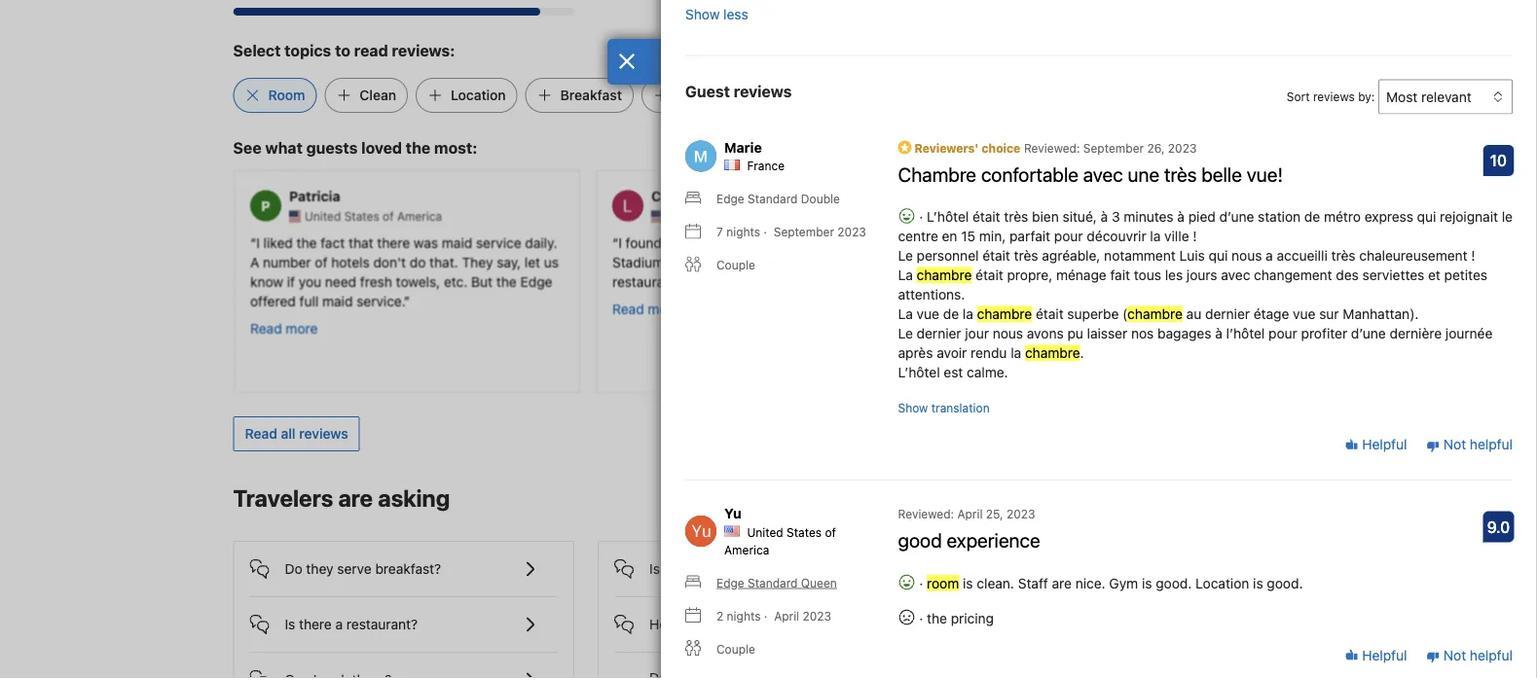 Task type: describe. For each thing, give the bounding box(es) containing it.
0 horizontal spatial avec
[[1083, 162, 1123, 185]]

1 vertical spatial september
[[774, 225, 834, 239]]

states for 1st united states of america icon from the right
[[1068, 209, 1103, 223]]

1 vertical spatial qui
[[1209, 248, 1228, 264]]

read more button for i liked the fact that there was maid service daily. a number of hotels don't do that.  they say, let us know if you need fresh towels, etc.  but the edge offered full maid service.
[[250, 318, 317, 338]]

" for " i liked the fact that there was maid service daily. a number of hotels don't do that.  they say, let us know if you need fresh towels, etc.  but the edge offered full maid service.
[[250, 234, 256, 250]]

i inside " i found it very conveniently located to yankee stadium, the cloisters and many delicious restaurants.
[[618, 234, 621, 250]]

not for yu
[[1443, 648, 1466, 664]]

très up parfait
[[1004, 209, 1028, 225]]

united states of america inside list of reviews region
[[724, 525, 836, 557]]

helpful for yu
[[1358, 648, 1407, 664]]

est
[[944, 364, 963, 380]]

helpful for marie
[[1358, 437, 1407, 453]]

scored 10 element
[[1483, 145, 1514, 176]]

fresh
[[360, 273, 392, 289]]

united states of america for second united states of america icon from the right
[[304, 209, 442, 223]]

0 horizontal spatial are
[[338, 485, 373, 512]]

liked inside '" i liked the fact that there was maid service daily. a number of hotels don't do that.  they say, let us know if you need fresh towels, etc.  but the edge offered full maid service.'
[[263, 234, 292, 250]]

fait
[[1110, 267, 1130, 283]]

states for second united states of america icon from the right
[[344, 209, 379, 223]]

nous inside au dernier étage vue sur manhattan). le dernier jour nous avons pu laisser nos bagages à l'hôtel pour profiter d'une dernière journée après avoir rendu la
[[993, 325, 1023, 341]]

pour inside l'hôtel était très bien situé, à 3 minutes à pied d'une station de métro express qui rejoignait le centre en 15 min, parfait pour découvrir la ville ! le personnel était très agréable, notamment luis qui nous a accueilli très chaleureusement ! la
[[1054, 228, 1083, 244]]

united states of america image
[[651, 210, 662, 222]]

helpful for yu
[[1470, 648, 1513, 664]]

show translation link
[[898, 399, 990, 417]]

for
[[1168, 292, 1185, 308]]

la inside était propre, ménage fait tous les jours avec changement des serviettes et petites attentions. la vue de la
[[898, 306, 913, 322]]

était propre, ménage fait tous les jours avec changement des serviettes et petites attentions. la vue de la
[[898, 267, 1487, 322]]

number
[[262, 253, 311, 269]]

united states of america for 1st united states of america icon from the right
[[1028, 209, 1166, 223]]

chambre down personnel
[[917, 267, 972, 283]]

weekend.
[[974, 312, 1034, 328]]

luis,
[[1034, 253, 1064, 269]]

and up 'reserved'
[[1105, 273, 1128, 289]]

united inside list of reviews region
[[747, 525, 783, 539]]

all
[[281, 426, 295, 442]]

reserved
[[1097, 292, 1152, 308]]

recommend
[[1086, 312, 1161, 328]]

i inside '" i liked the fact that there was maid service daily. a number of hotels don't do that.  they say, let us know if you need fresh towels, etc.  but the edge offered full maid service.'
[[256, 234, 259, 250]]

not helpful for marie
[[1440, 437, 1513, 453]]

the down say,
[[496, 273, 516, 289]]

· for · the pricing
[[919, 610, 923, 626]]

la inside l'hôtel était très bien situé, à 3 minutes à pied d'une station de métro express qui rejoignait le centre en 15 min, parfait pour découvrir la ville ! le personnel était très agréable, notamment luis qui nous a accueilli très chaleureusement ! la
[[898, 267, 913, 283]]

2 united states of america image from the left
[[1013, 210, 1025, 222]]

they
[[461, 253, 493, 269]]

pu
[[1067, 325, 1083, 341]]

métro
[[1324, 209, 1361, 225]]

attentions.
[[898, 286, 965, 303]]

minutes
[[1124, 209, 1174, 225]]

i inside '" everything was wonderful. the staff was amazing. luis, dominic and eric were very helpful, professional and very informative. we liked it so much we reserved it for thanksgiving weekend. i would recommend this hotel to anyone. loved it.'
[[1038, 312, 1041, 328]]

manhattan).
[[1343, 306, 1419, 322]]

everything
[[980, 234, 1047, 250]]

professional
[[1024, 273, 1101, 289]]

helpful button for marie
[[1345, 435, 1407, 455]]

1 horizontal spatial !
[[1471, 248, 1475, 264]]

states for united states of america image
[[706, 209, 741, 223]]

d'une inside l'hôtel était très bien situé, à 3 minutes à pied d'une station de métro express qui rejoignait le centre en 15 min, parfait pour découvrir la ville ! le personnel était très agréable, notamment luis qui nous a accueilli très chaleureusement ! la
[[1219, 209, 1254, 225]]

2023 right pay?
[[803, 609, 831, 623]]

do inside '" i liked the fact that there was maid service daily. a number of hotels don't do that.  they say, let us know if you need fresh towels, etc.  but the edge offered full maid service.'
[[409, 253, 425, 269]]

travelers are asking
[[233, 485, 450, 512]]

1 united states of america image from the left
[[289, 210, 300, 222]]

serviettes
[[1362, 267, 1424, 283]]

of up queen
[[825, 525, 836, 539]]

not for marie
[[1443, 437, 1466, 453]]

min,
[[979, 228, 1006, 244]]

calme.
[[967, 364, 1008, 380]]

avec inside était propre, ménage fait tous les jours avec changement des serviettes et petites attentions. la vue de la
[[1221, 267, 1250, 283]]

notamment
[[1104, 248, 1176, 264]]

is there a spa?
[[649, 561, 741, 577]]

etc.
[[443, 273, 467, 289]]

vue inside était propre, ménage fait tous les jours avec changement des serviettes et petites attentions. la vue de la
[[917, 306, 939, 322]]

location inside list of reviews region
[[1196, 575, 1249, 591]]

of inside '" i liked the fact that there was maid service daily. a number of hotels don't do that.  they say, let us know if you need fresh towels, etc.  but the edge offered full maid service.'
[[314, 253, 327, 269]]

choice
[[982, 141, 1020, 155]]

read inside button
[[245, 426, 277, 442]]

3
[[1112, 209, 1120, 225]]

découvrir
[[1087, 228, 1146, 244]]

you
[[298, 273, 321, 289]]

· room is clean.  staff are nice.  gym is good. location is good.
[[916, 575, 1303, 591]]

helpful button for yu
[[1345, 646, 1407, 666]]

d'une inside au dernier étage vue sur manhattan). le dernier jour nous avons pu laisser nos bagages à l'hôtel pour profiter d'une dernière journée après avoir rendu la
[[1351, 325, 1386, 341]]

need
[[325, 273, 356, 289]]

more for i liked the fact that there was maid service daily. a number of hotels don't do that.  they say, let us know if you need fresh towels, etc.  but the edge offered full maid service.
[[285, 320, 317, 336]]

· for ·
[[916, 209, 927, 225]]

la for dernier
[[1011, 345, 1021, 361]]

nos
[[1131, 325, 1154, 341]]

topics
[[285, 41, 331, 60]]

0 horizontal spatial april
[[774, 609, 799, 623]]

and inside " i found it very conveniently located to yankee stadium, the cloisters and many delicious restaurants.
[[754, 253, 777, 269]]

de inside l'hôtel était très bien situé, à 3 minutes à pied d'une station de métro express qui rejoignait le centre en 15 min, parfait pour découvrir la ville ! le personnel était très agréable, notamment luis qui nous a accueilli très chaleureusement ! la
[[1304, 209, 1320, 225]]

list of reviews region
[[674, 114, 1524, 678]]

0 vertical spatial maid
[[441, 234, 472, 250]]

" everything was wonderful. the staff was amazing. luis, dominic and eric were very helpful, professional and very informative. we liked it so much we reserved it for thanksgiving weekend. i would recommend this hotel to anyone. loved it.
[[974, 234, 1272, 347]]

of up conveniently
[[744, 209, 755, 223]]

de inside était propre, ménage fait tous les jours avec changement des serviettes et petites attentions. la vue de la
[[943, 306, 959, 322]]

wonderful.
[[1079, 234, 1146, 250]]

des
[[1336, 267, 1359, 283]]

belle
[[1201, 162, 1242, 185]]

edge standard queen link
[[685, 574, 837, 592]]

1 vertical spatial dernier
[[917, 325, 961, 341]]

a for is there a restaurant?
[[335, 617, 343, 633]]

luis
[[1179, 248, 1205, 264]]

reviewers'
[[915, 141, 979, 155]]

select
[[233, 41, 281, 60]]

2 is from the left
[[1142, 575, 1152, 591]]

america inside list of reviews region
[[724, 543, 769, 557]]

the inside " i found it very conveniently located to yankee stadium, the cloisters and many delicious restaurants.
[[671, 253, 691, 269]]

and left eric
[[1122, 253, 1146, 269]]

read for i found it very conveniently located to yankee stadium, the cloisters and many delicious restaurants.
[[612, 300, 644, 316]]

amazing.
[[974, 253, 1031, 269]]

thanksgiving
[[1189, 292, 1272, 308]]

centre
[[898, 228, 938, 244]]

asking
[[378, 485, 450, 512]]

the left "fact"
[[296, 234, 316, 250]]

nights for marie
[[726, 225, 760, 239]]

it inside " i found it very conveniently located to yankee stadium, the cloisters and many delicious restaurants.
[[665, 234, 673, 250]]

petites
[[1444, 267, 1487, 283]]

reviewed: september 26, 2023
[[1024, 141, 1197, 155]]

there for is there a spa?
[[664, 561, 696, 577]]

do
[[285, 561, 302, 577]]

reviewed: april 25, 2023
[[898, 507, 1035, 521]]

that.
[[429, 253, 458, 269]]

the inside list of reviews region
[[927, 610, 947, 626]]

ménage
[[1056, 267, 1107, 283]]

most:
[[434, 139, 477, 157]]

states inside list of reviews region
[[787, 525, 822, 539]]

reviewed: for reviewed: april 25, 2023
[[898, 507, 954, 521]]

yu
[[724, 506, 741, 522]]

of up découvrir
[[1106, 209, 1118, 223]]

1 vertical spatial maid
[[322, 292, 352, 308]]

how and when do i pay? button
[[614, 598, 923, 636]]

do inside button
[[746, 617, 762, 633]]

" for don't
[[403, 292, 410, 308]]

à inside au dernier étage vue sur manhattan). le dernier jour nous avons pu laisser nos bagages à l'hôtel pour profiter d'une dernière journée après avoir rendu la
[[1215, 325, 1222, 341]]

2023 up delicious
[[837, 225, 866, 239]]

· left pay?
[[764, 609, 767, 623]]

see what guests loved the most:
[[233, 139, 477, 157]]

how and when do i pay?
[[649, 617, 802, 633]]

there for is there a restaurant?
[[299, 617, 332, 633]]

of up don't
[[382, 209, 393, 223]]

are inside list of reviews region
[[1052, 575, 1072, 591]]

· right the 7
[[764, 225, 767, 239]]

and inside button
[[681, 617, 705, 633]]

le inside l'hôtel était très bien situé, à 3 minutes à pied d'une station de métro express qui rejoignait le centre en 15 min, parfait pour découvrir la ville ! le personnel était très agréable, notamment luis qui nous a accueilli très chaleureusement ! la
[[898, 248, 913, 264]]

" for " everything was wonderful. the staff was amazing. luis, dominic and eric were very helpful, professional and very informative. we liked it so much we reserved it for thanksgiving weekend. i would recommend this hotel to anyone. loved it.
[[974, 234, 980, 250]]

couple for yu
[[716, 642, 755, 656]]

bed
[[676, 87, 702, 103]]

clean.
[[977, 575, 1014, 591]]

pour inside au dernier étage vue sur manhattan). le dernier jour nous avons pu laisser nos bagages à l'hôtel pour profiter d'une dernière journée après avoir rendu la
[[1268, 325, 1297, 341]]

sort
[[1287, 90, 1310, 103]]

hotel
[[1191, 312, 1222, 328]]

nice.
[[1075, 575, 1105, 591]]

if
[[286, 273, 294, 289]]

the
[[1149, 234, 1173, 250]]

2 nights · april 2023
[[716, 609, 831, 623]]

avons
[[1027, 325, 1064, 341]]

america for second united states of america icon from the right
[[397, 209, 442, 223]]

not helpful button for yu
[[1426, 646, 1513, 666]]

2
[[716, 609, 724, 623]]

0 vertical spatial april
[[957, 507, 983, 521]]

la for minutes
[[1150, 228, 1161, 244]]

situé,
[[1063, 209, 1097, 225]]

laisser
[[1087, 325, 1127, 341]]

serve
[[337, 561, 372, 577]]

by:
[[1358, 90, 1375, 103]]

edge standard queen
[[716, 576, 837, 590]]

chambre down 'avons'
[[1025, 345, 1080, 361]]

1 horizontal spatial qui
[[1417, 209, 1436, 225]]

fact
[[320, 234, 344, 250]]

read more button for i found it very conveniently located to yankee stadium, the cloisters and many delicious restaurants.
[[612, 299, 679, 318]]

très up propre,
[[1014, 248, 1038, 264]]

marie
[[724, 139, 762, 155]]

reviews:
[[392, 41, 455, 60]]

staff
[[1177, 234, 1206, 250]]

read
[[354, 41, 388, 60]]

america for united states of america image
[[759, 209, 804, 223]]

they
[[306, 561, 334, 577]]

2023 right 26,
[[1168, 141, 1197, 155]]

· for · room is clean.  staff are nice.  gym is good. location is good.
[[919, 575, 923, 591]]

more for i found it very conveniently located to yankee stadium, the cloisters and many delicious restaurants.
[[647, 300, 679, 316]]

united for second united states of america icon from the right
[[304, 209, 341, 223]]

était inside était propre, ménage fait tous les jours avec changement des serviettes et petites attentions. la vue de la
[[975, 267, 1003, 283]]

informative.
[[1162, 273, 1237, 289]]

show translation
[[898, 401, 990, 415]]

united for 1st united states of america icon from the right
[[1028, 209, 1065, 223]]

0 vertical spatial to
[[335, 41, 350, 60]]



Task type: locate. For each thing, give the bounding box(es) containing it.
states up is there a spa? button
[[787, 525, 822, 539]]

2 vertical spatial very
[[1132, 273, 1159, 289]]

1 horizontal spatial very
[[1132, 273, 1159, 289]]

what
[[265, 139, 303, 157]]

qui up jours
[[1209, 248, 1228, 264]]

reviews for sort
[[1313, 90, 1355, 103]]

liked down helpful,
[[974, 292, 1003, 308]]

united states of america
[[304, 209, 442, 223], [666, 209, 804, 223], [1028, 209, 1166, 223], [724, 525, 836, 557]]

full
[[299, 292, 318, 308]]

there inside '" i liked the fact that there was maid service daily. a number of hotels don't do that.  they say, let us know if you need fresh towels, etc.  but the edge offered full maid service.'
[[377, 234, 409, 250]]

united states of america for united states of america image
[[666, 209, 804, 223]]

to inside '" everything was wonderful. the staff was amazing. luis, dominic and eric were very helpful, professional and very informative. we liked it so much we reserved it for thanksgiving weekend. i would recommend this hotel to anyone. loved it.'
[[1226, 312, 1239, 328]]

2 not helpful from the top
[[1440, 648, 1513, 664]]

nights for yu
[[727, 609, 761, 623]]

but
[[471, 273, 492, 289]]

1 vertical spatial not
[[1443, 648, 1466, 664]]

0 horizontal spatial read more button
[[250, 318, 317, 338]]

is
[[649, 561, 660, 577], [285, 617, 295, 633]]

france
[[747, 159, 785, 173]]

0 horizontal spatial read more
[[250, 320, 317, 336]]

restaurant?
[[346, 617, 418, 633]]

1 vertical spatial are
[[1052, 575, 1072, 591]]

united states of america up the 7
[[666, 209, 804, 223]]

states up the 7
[[706, 209, 741, 223]]

très up the des
[[1331, 248, 1356, 264]]

more down restaurants.
[[647, 300, 679, 316]]

vue!
[[1247, 162, 1283, 185]]

april down edge standard queen
[[774, 609, 799, 623]]

2 nights from the top
[[727, 609, 761, 623]]

1 horizontal spatial d'une
[[1351, 325, 1386, 341]]

chambre up nos
[[1127, 306, 1183, 322]]

1 vertical spatial liked
[[974, 292, 1003, 308]]

l'hôtel up en
[[927, 209, 969, 225]]

was inside '" i liked the fact that there was maid service daily. a number of hotels don't do that.  they say, let us know if you need fresh towels, etc.  but the edge offered full maid service.'
[[413, 234, 438, 250]]

reviewed: for reviewed: september 26, 2023
[[1024, 141, 1080, 155]]

1 horizontal spatial do
[[746, 617, 762, 633]]

it left for
[[1156, 292, 1164, 308]]

a for is there a spa?
[[700, 561, 707, 577]]

3 is from the left
[[1253, 575, 1263, 591]]

room
[[927, 575, 959, 591]]

0 horizontal spatial more
[[285, 320, 317, 336]]

united states of america image up parfait
[[1013, 210, 1025, 222]]

0 vertical spatial d'une
[[1219, 209, 1254, 225]]

1 horizontal spatial good.
[[1267, 575, 1303, 591]]

rendu
[[971, 345, 1007, 361]]

read down "offered"
[[250, 320, 281, 336]]

pour down étage
[[1268, 325, 1297, 341]]

la inside était propre, ménage fait tous les jours avec changement des serviettes et petites attentions. la vue de la
[[963, 306, 973, 322]]

maid up that.
[[441, 234, 472, 250]]

1 not helpful from the top
[[1440, 437, 1513, 453]]

l'hôtel inside the . l'hôtel est calme.
[[898, 364, 940, 380]]

read more for i liked the fact that there was maid service daily. a number of hotels don't do that.  they say, let us know if you need fresh towels, etc.  but the edge offered full maid service.
[[250, 320, 317, 336]]

we
[[1240, 273, 1260, 289]]

0 horizontal spatial reviewed:
[[898, 507, 954, 521]]

la
[[898, 267, 913, 283], [898, 306, 913, 322]]

le inside au dernier étage vue sur manhattan). le dernier jour nous avons pu laisser nos bagages à l'hôtel pour profiter d'une dernière journée après avoir rendu la
[[898, 325, 913, 341]]

0 vertical spatial show
[[685, 6, 720, 22]]

is inside 'button'
[[285, 617, 295, 633]]

1 vertical spatial not helpful button
[[1426, 646, 1513, 666]]

la inside au dernier étage vue sur manhattan). le dernier jour nous avons pu laisser nos bagages à l'hôtel pour profiter d'une dernière journée après avoir rendu la
[[1011, 345, 1021, 361]]

america up spa?
[[724, 543, 769, 557]]

1 horizontal spatial show
[[898, 401, 928, 415]]

1 helpful from the top
[[1470, 437, 1513, 453]]

1 good. from the left
[[1156, 575, 1192, 591]]

dernier up avoir
[[917, 325, 961, 341]]

not helpful
[[1440, 437, 1513, 453], [1440, 648, 1513, 664]]

0 horizontal spatial there
[[299, 617, 332, 633]]

edge inside '" i liked the fact that there was maid service daily. a number of hotels don't do that.  they say, let us know if you need fresh towels, etc.  but the edge offered full maid service.'
[[520, 273, 552, 289]]

étage
[[1254, 306, 1289, 322]]

2 horizontal spatial "
[[974, 234, 980, 250]]

and left 2
[[681, 617, 705, 633]]

united for united states of america image
[[666, 209, 703, 223]]

hotels
[[331, 253, 369, 269]]

delicious
[[819, 253, 874, 269]]

read more button for everything was wonderful. the staff was amazing. luis, dominic and eric were very helpful, professional and very informative. we liked it so much we reserved it for thanksgiving weekend. i would recommend this hotel to anyone. loved it.
[[974, 357, 1042, 377]]

liked up number
[[263, 234, 292, 250]]

l'hôtel down the après
[[898, 364, 940, 380]]

nights right 2
[[727, 609, 761, 623]]

is there a restaurant?
[[285, 617, 418, 633]]

free wifi 9.0 meter
[[233, 8, 574, 15]]

0 vertical spatial september
[[1083, 141, 1144, 155]]

is up how
[[649, 561, 660, 577]]

very inside " i found it very conveniently located to yankee stadium, the cloisters and many delicious restaurants.
[[677, 234, 704, 250]]

1 le from the top
[[898, 248, 913, 264]]

1 horizontal spatial read more
[[612, 300, 679, 316]]

not helpful button for marie
[[1426, 435, 1513, 455]]

0 vertical spatial there
[[377, 234, 409, 250]]

0 vertical spatial l'hôtel
[[927, 209, 969, 225]]

ville
[[1164, 228, 1189, 244]]

and down conveniently
[[754, 253, 777, 269]]

agréable,
[[1042, 248, 1100, 264]]

show inside show translation link
[[898, 401, 928, 415]]

2 vertical spatial more
[[1009, 359, 1042, 375]]

" for " i found it very conveniently located to yankee stadium, the cloisters and many delicious restaurants.
[[612, 234, 618, 250]]

read more for everything was wonderful. the staff was amazing. luis, dominic and eric were very helpful, professional and very informative. we liked it so much we reserved it for thanksgiving weekend. i would recommend this hotel to anyone. loved it.
[[974, 359, 1042, 375]]

nous up rendu
[[993, 325, 1023, 341]]

1 vertical spatial le
[[898, 325, 913, 341]]

breakfast
[[560, 87, 622, 103]]

1 vertical spatial d'une
[[1351, 325, 1386, 341]]

nights right the 7
[[726, 225, 760, 239]]

avec up thanksgiving
[[1221, 267, 1250, 283]]

pricing
[[951, 610, 994, 626]]

après
[[898, 345, 933, 361]]

"
[[403, 292, 410, 308], [1078, 331, 1084, 347]]

it.
[[1068, 331, 1078, 347]]

1 horizontal spatial "
[[1078, 331, 1084, 347]]

reviews inside button
[[299, 426, 348, 442]]

1 vertical spatial helpful
[[1358, 648, 1407, 664]]

not helpful for yu
[[1440, 648, 1513, 664]]

1 vertical spatial helpful button
[[1345, 646, 1407, 666]]

good experience
[[898, 529, 1040, 552]]

2 horizontal spatial it
[[1156, 292, 1164, 308]]

united states of america up that
[[304, 209, 442, 223]]

reviews for guest
[[734, 82, 792, 100]]

de left métro
[[1304, 209, 1320, 225]]

2 horizontal spatial more
[[1009, 359, 1042, 375]]

en
[[942, 228, 957, 244]]

more down "full"
[[285, 320, 317, 336]]

1 vertical spatial helpful
[[1470, 648, 1513, 664]]

read more button down restaurants.
[[612, 299, 679, 318]]

show less button
[[685, 0, 748, 31]]

service
[[476, 234, 521, 250]]

1 horizontal spatial location
[[1196, 575, 1249, 591]]

changement
[[1254, 267, 1332, 283]]

" inside '" i liked the fact that there was maid service daily. a number of hotels don't do that.  they say, let us know if you need fresh towels, etc.  but the edge offered full maid service.'
[[250, 234, 256, 250]]

2 vue from the left
[[1293, 306, 1316, 322]]

read down restaurants.
[[612, 300, 644, 316]]

3 was from the left
[[1209, 234, 1234, 250]]

0 horizontal spatial liked
[[263, 234, 292, 250]]

conveniently
[[707, 234, 787, 250]]

april left 25, on the right of page
[[957, 507, 983, 521]]

1 vue from the left
[[917, 306, 939, 322]]

qui right express
[[1417, 209, 1436, 225]]

2 not from the top
[[1443, 648, 1466, 664]]

do
[[409, 253, 425, 269], [746, 617, 762, 633]]

1 horizontal spatial september
[[1083, 141, 1144, 155]]

a left spa?
[[700, 561, 707, 577]]

1 not helpful button from the top
[[1426, 435, 1513, 455]]

of up you
[[314, 253, 327, 269]]

15
[[961, 228, 975, 244]]

so
[[1019, 292, 1034, 308]]

edge down let
[[520, 273, 552, 289]]

close image
[[618, 54, 636, 69]]

states up that
[[344, 209, 379, 223]]

couple
[[716, 258, 755, 272], [716, 642, 755, 656]]

0 vertical spatial avec
[[1083, 162, 1123, 185]]

0 vertical spatial couple
[[716, 258, 755, 272]]

" for professional
[[1078, 331, 1084, 347]]

helpful for marie
[[1470, 437, 1513, 453]]

2 helpful button from the top
[[1345, 646, 1407, 666]]

0 vertical spatial not helpful button
[[1426, 435, 1513, 455]]

" right en
[[974, 234, 980, 250]]

2 couple from the top
[[716, 642, 755, 656]]

united states of america up edge standard queen
[[724, 525, 836, 557]]

september up chambre confortable avec une très belle vue!
[[1083, 141, 1144, 155]]

0 vertical spatial "
[[403, 292, 410, 308]]

states left 3
[[1068, 209, 1103, 223]]

1 vertical spatial l'hôtel
[[898, 364, 940, 380]]

edge
[[520, 273, 552, 289], [716, 576, 744, 590]]

there inside 'button'
[[299, 617, 332, 633]]

it left so
[[1007, 292, 1015, 308]]

room
[[268, 87, 305, 103]]

0 horizontal spatial "
[[403, 292, 410, 308]]

1 horizontal spatial a
[[700, 561, 707, 577]]

clean
[[360, 87, 396, 103]]

d'une right pied
[[1219, 209, 1254, 225]]

daily.
[[525, 234, 557, 250]]

1 horizontal spatial is
[[1142, 575, 1152, 591]]

.
[[1080, 345, 1084, 361]]

1 vertical spatial avec
[[1221, 267, 1250, 283]]

reviewed: up the good
[[898, 507, 954, 521]]

0 horizontal spatial vue
[[917, 306, 939, 322]]

stadium,
[[612, 253, 667, 269]]

de
[[1304, 209, 1320, 225], [943, 306, 959, 322]]

0 horizontal spatial à
[[1101, 209, 1108, 225]]

2 helpful from the top
[[1358, 648, 1407, 664]]

0 vertical spatial a
[[1266, 248, 1273, 264]]

read for i liked the fact that there was maid service daily. a number of hotels don't do that.  they say, let us know if you need fresh towels, etc.  but the edge offered full maid service.
[[250, 320, 281, 336]]

1 vertical spatial nights
[[727, 609, 761, 623]]

liked inside '" everything was wonderful. the staff was amazing. luis, dominic and eric were very helpful, professional and very informative. we liked it so much we reserved it for thanksgiving weekend. i would recommend this hotel to anyone. loved it.'
[[974, 292, 1003, 308]]

a
[[1266, 248, 1273, 264], [700, 561, 707, 577], [335, 617, 343, 633]]

is inside button
[[649, 561, 660, 577]]

0 horizontal spatial to
[[335, 41, 350, 60]]

the up restaurants.
[[671, 253, 691, 269]]

read more down "offered"
[[250, 320, 317, 336]]

2 vertical spatial a
[[335, 617, 343, 633]]

a inside 'button'
[[335, 617, 343, 633]]

dominic
[[1068, 253, 1119, 269]]

25,
[[986, 507, 1003, 521]]

2 was from the left
[[1051, 234, 1075, 250]]

7 nights · september 2023
[[716, 225, 866, 239]]

united states of america image
[[289, 210, 300, 222], [1013, 210, 1025, 222]]

0 horizontal spatial edge
[[520, 273, 552, 289]]

are
[[338, 485, 373, 512], [1052, 575, 1072, 591]]

0 horizontal spatial a
[[335, 617, 343, 633]]

see
[[233, 139, 261, 157]]

not
[[1443, 437, 1466, 453], [1443, 648, 1466, 664]]

nous inside l'hôtel était très bien situé, à 3 minutes à pied d'une station de métro express qui rejoignait le centre en 15 min, parfait pour découvrir la ville ! le personnel était très agréable, notamment luis qui nous a accueilli très chaleureusement ! la
[[1231, 248, 1262, 264]]

more for everything was wonderful. the staff was amazing. luis, dominic and eric were very helpful, professional and very informative. we liked it so much we reserved it for thanksgiving weekend. i would recommend this hotel to anyone. loved it.
[[1009, 359, 1042, 375]]

" i found it very conveniently located to yankee stadium, the cloisters and many delicious restaurants.
[[612, 234, 902, 289]]

propre,
[[1007, 267, 1053, 283]]

is for is there a restaurant?
[[285, 617, 295, 633]]

1 vertical spatial very
[[1211, 253, 1238, 269]]

chambre confortable avec une très belle vue!
[[898, 162, 1283, 185]]

2 helpful from the top
[[1470, 648, 1513, 664]]

" inside '" everything was wonderful. the staff was amazing. luis, dominic and eric were very helpful, professional and very informative. we liked it so much we reserved it for thanksgiving weekend. i would recommend this hotel to anyone. loved it.'
[[974, 234, 980, 250]]

read more button down the anyone.
[[974, 357, 1042, 377]]

1 nights from the top
[[726, 225, 760, 239]]

1 " from the left
[[250, 234, 256, 250]]

1 horizontal spatial it
[[1007, 292, 1015, 308]]

qui
[[1417, 209, 1436, 225], [1209, 248, 1228, 264]]

l'hôtel inside l'hôtel était très bien situé, à 3 minutes à pied d'une station de métro express qui rejoignait le centre en 15 min, parfait pour découvrir la ville ! le personnel était très agréable, notamment luis qui nous a accueilli très chaleureusement ! la
[[927, 209, 969, 225]]

1 horizontal spatial nous
[[1231, 248, 1262, 264]]

0 vertical spatial location
[[451, 87, 506, 103]]

guest reviews
[[685, 82, 792, 100]]

" inside " i found it very conveniently located to yankee stadium, the cloisters and many delicious restaurants.
[[612, 234, 618, 250]]

" down towels,
[[403, 292, 410, 308]]

les
[[1165, 267, 1183, 283]]

0 vertical spatial do
[[409, 253, 425, 269]]

reviewed: up confortable
[[1024, 141, 1080, 155]]

la down minutes
[[1150, 228, 1161, 244]]

i inside button
[[765, 617, 769, 633]]

there up don't
[[377, 234, 409, 250]]

la up attentions. at the top right
[[898, 267, 913, 283]]

0 horizontal spatial is
[[963, 575, 973, 591]]

2 horizontal spatial to
[[1226, 312, 1239, 328]]

united up is there a spa? button
[[747, 525, 783, 539]]

superbe
[[1067, 306, 1119, 322]]

2 not helpful button from the top
[[1426, 646, 1513, 666]]

this is a carousel with rotating slides. it displays featured reviews of the property. use the next and previous buttons to navigate. region
[[218, 162, 1320, 401]]

1 not from the top
[[1443, 437, 1466, 453]]

1 vertical spatial "
[[1078, 331, 1084, 347]]

very up informative. on the right top
[[1211, 253, 1238, 269]]

show inside show less button
[[685, 6, 720, 22]]

vue inside au dernier étage vue sur manhattan). le dernier jour nous avons pu laisser nos bagages à l'hôtel pour profiter d'une dernière journée après avoir rendu la
[[1293, 306, 1316, 322]]

sort reviews by:
[[1287, 90, 1375, 103]]

found
[[625, 234, 661, 250]]

· left pricing
[[919, 610, 923, 626]]

0 vertical spatial la
[[898, 267, 913, 283]]

2023 right 25, on the right of page
[[1007, 507, 1035, 521]]

show left translation
[[898, 401, 928, 415]]

read all reviews
[[245, 426, 348, 442]]

do up towels,
[[409, 253, 425, 269]]

0 vertical spatial is
[[649, 561, 660, 577]]

à
[[1101, 209, 1108, 225], [1177, 209, 1185, 225], [1215, 325, 1222, 341]]

2 horizontal spatial is
[[1253, 575, 1263, 591]]

et
[[1428, 267, 1441, 283]]

1 helpful button from the top
[[1345, 435, 1407, 455]]

3 " from the left
[[974, 234, 980, 250]]

1 is from the left
[[963, 575, 973, 591]]

a inside l'hôtel était très bien situé, à 3 minutes à pied d'une station de métro express qui rejoignait le centre en 15 min, parfait pour découvrir la ville ! le personnel était très agréable, notamment luis qui nous a accueilli très chaleureusement ! la
[[1266, 248, 1273, 264]]

" left found
[[612, 234, 618, 250]]

a
[[250, 253, 259, 269]]

0 vertical spatial more
[[647, 300, 679, 316]]

1 was from the left
[[413, 234, 438, 250]]

0 vertical spatial qui
[[1417, 209, 1436, 225]]

0 vertical spatial le
[[898, 248, 913, 264]]

1 horizontal spatial united states of america image
[[1013, 210, 1025, 222]]

nous up we at the right of page
[[1231, 248, 1262, 264]]

2 " from the left
[[612, 234, 618, 250]]

2 good. from the left
[[1267, 575, 1303, 591]]

2 vertical spatial read more
[[974, 359, 1042, 375]]

1 vertical spatial la
[[963, 306, 973, 322]]

0 horizontal spatial is
[[285, 617, 295, 633]]

read for everything was wonderful. the staff was amazing. luis, dominic and eric were very helpful, professional and very informative. we liked it so much we reserved it for thanksgiving weekend. i would recommend this hotel to anyone. loved it.
[[974, 359, 1006, 375]]

many
[[781, 253, 815, 269]]

1 horizontal spatial is
[[649, 561, 660, 577]]

" down the chambre était superbe ( chambre
[[1078, 331, 1084, 347]]

1 horizontal spatial edge
[[716, 576, 744, 590]]

scored 9.0 element
[[1483, 511, 1514, 543]]

sur
[[1319, 306, 1339, 322]]

are left asking
[[338, 485, 373, 512]]

1 vertical spatial !
[[1471, 248, 1475, 264]]

0 vertical spatial dernier
[[1205, 306, 1250, 322]]

to inside " i found it very conveniently located to yankee stadium, the cloisters and many delicious restaurants.
[[841, 234, 853, 250]]

1 horizontal spatial la
[[1011, 345, 1021, 361]]

is down do
[[285, 617, 295, 633]]

2 horizontal spatial a
[[1266, 248, 1273, 264]]

dernier
[[1205, 306, 1250, 322], [917, 325, 961, 341]]

very down eric
[[1132, 273, 1159, 289]]

très down 26,
[[1164, 162, 1197, 185]]

0 horizontal spatial reviews
[[299, 426, 348, 442]]

i up loved
[[1038, 312, 1041, 328]]

chambre up the anyone.
[[977, 306, 1032, 322]]

1 couple from the top
[[716, 258, 755, 272]]

0 horizontal spatial it
[[665, 234, 673, 250]]

pour up 'agréable,'
[[1054, 228, 1083, 244]]

read more for i found it very conveniently located to yankee stadium, the cloisters and many delicious restaurants.
[[612, 300, 679, 316]]

0 vertical spatial liked
[[263, 234, 292, 250]]

show for show translation
[[898, 401, 928, 415]]

· left room
[[919, 575, 923, 591]]

la inside l'hôtel était très bien situé, à 3 minutes à pied d'une station de métro express qui rejoignait le centre en 15 min, parfait pour découvrir la ville ! le personnel était très agréable, notamment luis qui nous a accueilli très chaleureusement ! la
[[1150, 228, 1161, 244]]

0 horizontal spatial show
[[685, 6, 720, 22]]

0 horizontal spatial maid
[[322, 292, 352, 308]]

de down attentions. at the top right
[[943, 306, 959, 322]]

read down the anyone.
[[974, 359, 1006, 375]]

september
[[1083, 141, 1144, 155], [774, 225, 834, 239]]

travelers
[[233, 485, 333, 512]]

the right loved
[[406, 139, 430, 157]]

united states of america image down patricia
[[289, 210, 300, 222]]

of
[[382, 209, 393, 223], [744, 209, 755, 223], [1106, 209, 1118, 223], [314, 253, 327, 269], [825, 525, 836, 539]]

2 horizontal spatial read more button
[[974, 357, 1042, 377]]

was up luis,
[[1051, 234, 1075, 250]]

edge inside list of reviews region
[[716, 576, 744, 590]]

when
[[708, 617, 742, 633]]

1 la from the top
[[898, 267, 913, 283]]

to down thanksgiving
[[1226, 312, 1239, 328]]

is for is there a spa?
[[649, 561, 660, 577]]

1 horizontal spatial à
[[1177, 209, 1185, 225]]

america up that.
[[397, 209, 442, 223]]

helpful
[[1358, 437, 1407, 453], [1358, 648, 1407, 664]]

7
[[716, 225, 723, 239]]

that
[[348, 234, 373, 250]]

d'une down manhattan).
[[1351, 325, 1386, 341]]

10
[[1490, 151, 1507, 170]]

there inside button
[[664, 561, 696, 577]]

1 vertical spatial edge
[[716, 576, 744, 590]]

couple for marie
[[716, 258, 755, 272]]

! up petites
[[1471, 248, 1475, 264]]

bien
[[1032, 209, 1059, 225]]

0 horizontal spatial good.
[[1156, 575, 1192, 591]]

1 vertical spatial is
[[285, 617, 295, 633]]

0 vertical spatial la
[[1150, 228, 1161, 244]]

0 vertical spatial very
[[677, 234, 704, 250]]

i left found
[[618, 234, 621, 250]]

1 horizontal spatial vue
[[1293, 306, 1316, 322]]

1 helpful from the top
[[1358, 437, 1407, 453]]

was right staff
[[1209, 234, 1234, 250]]

personnel
[[917, 248, 979, 264]]

show for show less
[[685, 6, 720, 22]]

2 vertical spatial la
[[1011, 345, 1021, 361]]

a inside button
[[700, 561, 707, 577]]

read all reviews button
[[233, 416, 360, 452]]

1 vertical spatial more
[[285, 320, 317, 336]]

" up a
[[250, 234, 256, 250]]

was up that.
[[413, 234, 438, 250]]

helpful button
[[1345, 435, 1407, 455], [1345, 646, 1407, 666]]

guest
[[685, 82, 730, 100]]

america for 1st united states of america icon from the right
[[1121, 209, 1166, 223]]

· up centre
[[916, 209, 927, 225]]

america up 7 nights · september 2023
[[759, 209, 804, 223]]

"
[[250, 234, 256, 250], [612, 234, 618, 250], [974, 234, 980, 250]]

1 horizontal spatial avec
[[1221, 267, 1250, 283]]

1 horizontal spatial dernier
[[1205, 306, 1250, 322]]

le down centre
[[898, 248, 913, 264]]

united up parfait
[[1028, 209, 1065, 223]]

à up ville
[[1177, 209, 1185, 225]]

0 horizontal spatial !
[[1193, 228, 1197, 244]]

0 horizontal spatial location
[[451, 87, 506, 103]]

cloisters
[[695, 253, 750, 269]]

1 horizontal spatial reviewed:
[[1024, 141, 1080, 155]]

show
[[685, 6, 720, 22], [898, 401, 928, 415]]

experience
[[947, 529, 1040, 552]]

" i liked the fact that there was maid service daily. a number of hotels don't do that.  they say, let us know if you need fresh towels, etc.  but the edge offered full maid service.
[[250, 234, 558, 308]]

very left the 7
[[677, 234, 704, 250]]

jours
[[1187, 267, 1217, 283]]

pied
[[1188, 209, 1216, 225]]

2 la from the top
[[898, 306, 913, 322]]

. l'hôtel est calme.
[[898, 345, 1084, 380]]

2 le from the top
[[898, 325, 913, 341]]

1 horizontal spatial pour
[[1268, 325, 1297, 341]]

! right ville
[[1193, 228, 1197, 244]]

spa?
[[711, 561, 741, 577]]

couple down how and when do i pay?
[[716, 642, 755, 656]]

there down they
[[299, 617, 332, 633]]

yankee
[[857, 234, 902, 250]]



Task type: vqa. For each thing, say whether or not it's contained in the screenshot.
Show translation
yes



